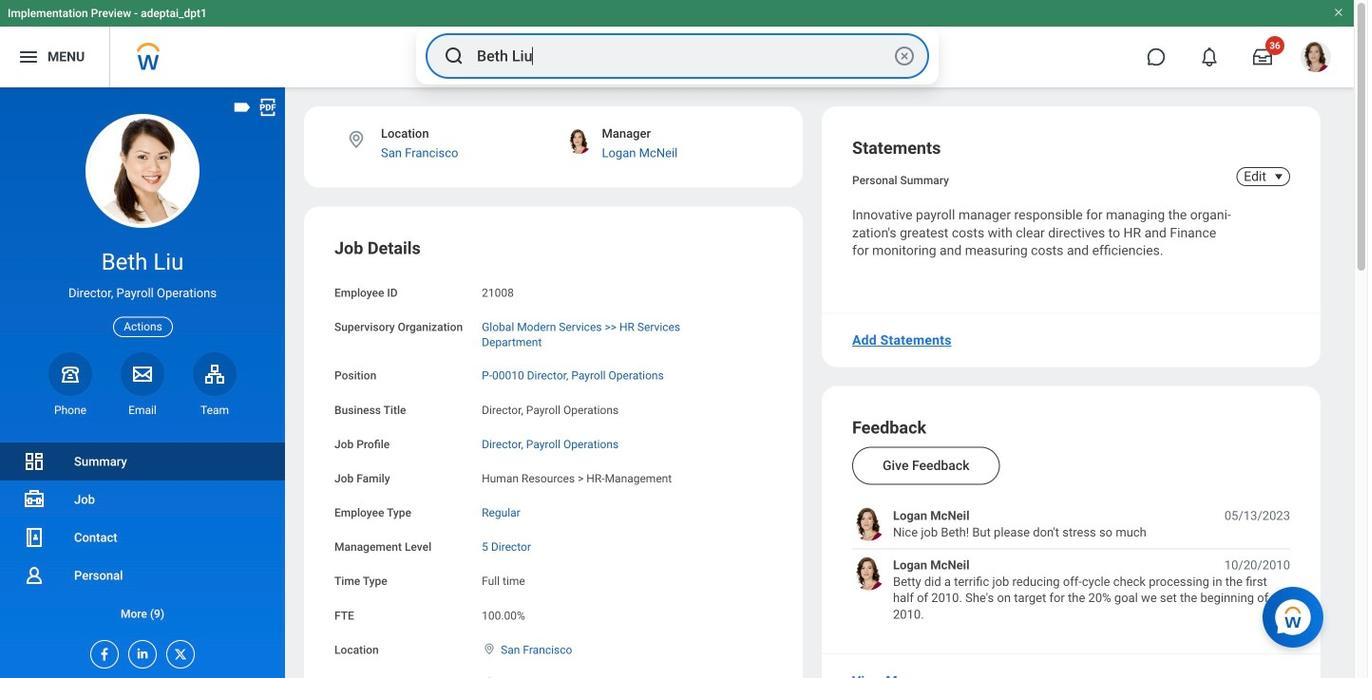 Task type: locate. For each thing, give the bounding box(es) containing it.
view team image
[[203, 363, 226, 386]]

profile logan mcneil image
[[1301, 42, 1332, 76]]

search image
[[443, 45, 466, 67]]

0 horizontal spatial location image
[[346, 129, 367, 150]]

inbox large image
[[1254, 48, 1273, 67]]

1 horizontal spatial location image
[[482, 643, 497, 656]]

list
[[0, 443, 285, 633], [853, 508, 1291, 624]]

personal image
[[23, 565, 46, 587]]

1 vertical spatial location image
[[482, 643, 497, 656]]

group
[[335, 237, 773, 679]]

location image
[[346, 129, 367, 150], [482, 643, 497, 656]]

0 vertical spatial employee's photo (logan mcneil) image
[[853, 508, 886, 541]]

None search field
[[416, 28, 939, 85]]

navigation pane region
[[0, 87, 285, 679]]

justify image
[[17, 46, 40, 68]]

caret down image
[[1268, 169, 1291, 184]]

0 horizontal spatial list
[[0, 443, 285, 633]]

facebook image
[[91, 642, 112, 662]]

full time element
[[482, 571, 525, 589]]

0 vertical spatial location image
[[346, 129, 367, 150]]

banner
[[0, 0, 1354, 87]]

notifications large image
[[1200, 48, 1219, 67]]

employee's photo (logan mcneil) image
[[853, 508, 886, 541], [853, 557, 886, 591]]

2 employee's photo (logan mcneil) image from the top
[[853, 557, 886, 591]]

x image
[[167, 642, 188, 662]]

team beth liu element
[[193, 403, 237, 418]]

email beth liu element
[[121, 403, 164, 418]]

phone image
[[57, 363, 84, 386]]

1 employee's photo (logan mcneil) image from the top
[[853, 508, 886, 541]]

1 vertical spatial employee's photo (logan mcneil) image
[[853, 557, 886, 591]]



Task type: describe. For each thing, give the bounding box(es) containing it.
phone beth liu element
[[48, 403, 92, 418]]

job image
[[23, 489, 46, 511]]

personal summary element
[[853, 170, 949, 187]]

close environment banner image
[[1334, 7, 1345, 18]]

tag image
[[232, 97, 253, 118]]

contact image
[[23, 527, 46, 549]]

linkedin image
[[129, 642, 150, 662]]

mail image
[[131, 363, 154, 386]]

summary image
[[23, 451, 46, 473]]

x circle image
[[893, 45, 916, 67]]

Search Workday  search field
[[477, 35, 890, 77]]

view printable version (pdf) image
[[258, 97, 278, 118]]

1 horizontal spatial list
[[853, 508, 1291, 624]]



Task type: vqa. For each thing, say whether or not it's contained in the screenshot.
Merit -
no



